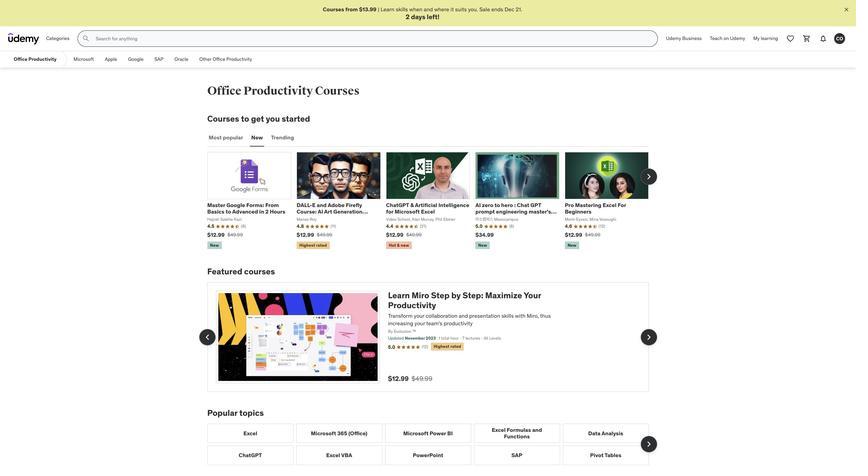 Task type: describe. For each thing, give the bounding box(es) containing it.
hero
[[502, 202, 513, 209]]

november
[[405, 336, 425, 341]]

carousel element for popular topics
[[207, 424, 658, 465]]

master's
[[529, 208, 552, 215]]

popular
[[207, 408, 238, 419]]

0 horizontal spatial google
[[128, 56, 144, 62]]

office productivity
[[14, 56, 57, 62]]

™
[[413, 329, 416, 334]]

&
[[411, 202, 414, 209]]

advanced
[[232, 208, 258, 215]]

on
[[724, 35, 730, 42]]

miro,
[[527, 313, 539, 319]]

master google forms: from basics to advanced in 2 hours link
[[207, 202, 286, 215]]

analysis
[[602, 430, 624, 437]]

where
[[435, 6, 450, 13]]

updated
[[388, 336, 404, 341]]

excel for excel formulas and functions
[[492, 427, 506, 434]]

excel formulas and functions link
[[474, 424, 560, 443]]

productivity left arrow pointing to subcategory menu links image
[[28, 56, 57, 62]]

e
[[312, 202, 316, 209]]

2 inside master google forms: from basics to advanced in 2 hours
[[266, 208, 269, 215]]

artificial
[[415, 202, 438, 209]]

dall-e and adobe firefly course: ai art generation ethically link
[[297, 202, 368, 222]]

udemy business link
[[662, 31, 706, 47]]

chatgpt for chatgpt
[[239, 452, 262, 459]]

pivot tables
[[591, 452, 622, 459]]

art
[[324, 208, 332, 215]]

skills inside the learn miro step by step: maximize your productivity transform your collaboration and presentation skills with miro, thus increasing your team's productivity by evoluzion ™
[[502, 313, 514, 319]]

chatgpt & artificial intelligence for microsoft excel
[[386, 202, 470, 215]]

apple
[[105, 56, 117, 62]]

lectures
[[466, 336, 481, 341]]

it
[[451, 6, 454, 13]]

you.
[[468, 6, 478, 13]]

generation
[[334, 208, 363, 215]]

learn miro step by step: maximize your productivity transform your collaboration and presentation skills with miro, thus increasing your team's productivity by evoluzion ™
[[388, 290, 551, 334]]

udemy image
[[8, 33, 39, 45]]

excel vba link
[[296, 446, 383, 465]]

other
[[199, 56, 212, 62]]

microsoft 365 (office) link
[[296, 424, 383, 443]]

other office productivity
[[199, 56, 252, 62]]

ai zero to hero : chat gpt prompt engineering master's guide
[[476, 202, 552, 222]]

microsoft power bi
[[404, 430, 453, 437]]

and inside excel formulas and functions
[[533, 427, 542, 434]]

2023
[[426, 336, 436, 341]]

chatgpt for chatgpt & artificial intelligence for microsoft excel
[[386, 202, 409, 209]]

ethically
[[297, 215, 319, 222]]

prompt
[[476, 208, 495, 215]]

office for office productivity courses
[[207, 84, 242, 98]]

categories
[[46, 35, 70, 42]]

previous image
[[202, 332, 213, 343]]

ends
[[492, 6, 504, 13]]

and inside the courses from $13.99 | learn skills when and where it suits you. sale ends dec 21. 2 days left!
[[424, 6, 433, 13]]

1
[[439, 336, 440, 341]]

1 vertical spatial your
[[415, 320, 425, 327]]

from
[[266, 202, 279, 209]]

step
[[431, 290, 450, 301]]

oracle link
[[169, 51, 194, 68]]

when
[[410, 6, 423, 13]]

get
[[251, 114, 264, 124]]

trending
[[271, 134, 294, 141]]

5.0
[[388, 344, 395, 351]]

zero
[[482, 202, 494, 209]]

ai zero to hero : chat gpt prompt engineering master's guide link
[[476, 202, 557, 222]]

1 horizontal spatial to
[[241, 114, 249, 124]]

teach on udemy link
[[706, 31, 750, 47]]

excel inside chatgpt & artificial intelligence for microsoft excel
[[421, 208, 435, 215]]

for
[[618, 202, 627, 209]]

my learning link
[[750, 31, 783, 47]]

skills inside the courses from $13.99 | learn skills when and where it suits you. sale ends dec 21. 2 days left!
[[396, 6, 408, 13]]

collaboration
[[426, 313, 458, 319]]

1 vertical spatial sap link
[[474, 446, 560, 465]]

chat
[[517, 202, 530, 209]]

formulas
[[507, 427, 531, 434]]

learn inside the courses from $13.99 | learn skills when and where it suits you. sale ends dec 21. 2 days left!
[[381, 6, 395, 13]]

:
[[515, 202, 516, 209]]

1 udemy from the left
[[667, 35, 682, 42]]

transform
[[388, 313, 413, 319]]

0 horizontal spatial sap link
[[149, 51, 169, 68]]

data
[[589, 430, 601, 437]]

basics
[[207, 208, 225, 215]]

learn inside the learn miro step by step: maximize your productivity transform your collaboration and presentation skills with miro, thus increasing your team's productivity by evoluzion ™
[[388, 290, 410, 301]]

data analysis link
[[563, 424, 649, 443]]

courses to get you started
[[207, 114, 310, 124]]

new
[[251, 134, 263, 141]]

carousel element containing master google forms: from basics to advanced in 2 hours
[[207, 152, 658, 251]]

master
[[207, 202, 225, 209]]

business
[[683, 35, 702, 42]]

courses for courses from $13.99 | learn skills when and where it suits you. sale ends dec 21. 2 days left!
[[323, 6, 344, 13]]

google inside master google forms: from basics to advanced in 2 hours
[[227, 202, 245, 209]]

popular
[[223, 134, 243, 141]]

sap inside carousel element
[[512, 452, 523, 459]]

functions
[[504, 433, 530, 440]]

guide
[[476, 215, 491, 222]]

powerpoint
[[413, 452, 444, 459]]

gpt
[[531, 202, 542, 209]]

$13.99
[[359, 6, 377, 13]]

microsoft for microsoft power bi
[[404, 430, 429, 437]]

rated
[[451, 344, 461, 349]]

office inside "link"
[[213, 56, 225, 62]]

pro mastering excel for beginners
[[565, 202, 627, 215]]

learning
[[761, 35, 779, 42]]

shopping cart with 0 items image
[[803, 35, 812, 43]]

ai inside ai zero to hero : chat gpt prompt engineering master's guide
[[476, 202, 481, 209]]

trending button
[[270, 130, 296, 146]]

sale
[[480, 6, 490, 13]]



Task type: locate. For each thing, give the bounding box(es) containing it.
sap left oracle
[[155, 56, 164, 62]]

step:
[[463, 290, 484, 301]]

to inside ai zero to hero : chat gpt prompt engineering master's guide
[[495, 202, 500, 209]]

1 horizontal spatial 2
[[406, 13, 410, 21]]

google link
[[123, 51, 149, 68]]

next image
[[644, 171, 655, 182], [644, 332, 655, 343], [644, 439, 655, 450]]

0 vertical spatial courses
[[323, 6, 344, 13]]

sap down functions on the right of the page
[[512, 452, 523, 459]]

most
[[209, 134, 222, 141]]

microsoft for microsoft 365 (office)
[[311, 430, 336, 437]]

1 horizontal spatial chatgpt
[[386, 202, 409, 209]]

(office)
[[349, 430, 368, 437]]

courses inside the courses from $13.99 | learn skills when and where it suits you. sale ends dec 21. 2 days left!
[[323, 6, 344, 13]]

apple link
[[99, 51, 123, 68]]

mastering
[[576, 202, 602, 209]]

office productivity courses
[[207, 84, 360, 98]]

adobe
[[328, 202, 345, 209]]

2 next image from the top
[[644, 332, 655, 343]]

tables
[[605, 452, 622, 459]]

for
[[386, 208, 394, 215]]

1 horizontal spatial google
[[227, 202, 245, 209]]

productivity up the you
[[244, 84, 313, 98]]

excel down topics
[[244, 430, 257, 437]]

levels
[[490, 336, 501, 341]]

learn right | in the top left of the page
[[381, 6, 395, 13]]

all levels
[[484, 336, 501, 341]]

courses for courses to get you started
[[207, 114, 239, 124]]

excel inside pro mastering excel for beginners
[[603, 202, 617, 209]]

excel right the &
[[421, 208, 435, 215]]

7
[[463, 336, 465, 341]]

0 horizontal spatial ai
[[318, 208, 323, 215]]

0 vertical spatial next image
[[644, 171, 655, 182]]

popular topics
[[207, 408, 264, 419]]

presentation
[[470, 313, 501, 319]]

to right basics
[[226, 208, 231, 215]]

topics
[[240, 408, 264, 419]]

chatgpt left the &
[[386, 202, 409, 209]]

teach
[[710, 35, 723, 42]]

0 vertical spatial chatgpt
[[386, 202, 409, 209]]

office right other
[[213, 56, 225, 62]]

1 horizontal spatial skills
[[502, 313, 514, 319]]

google
[[128, 56, 144, 62], [227, 202, 245, 209]]

and right e
[[317, 202, 327, 209]]

microsoft left 365
[[311, 430, 336, 437]]

1 vertical spatial next image
[[644, 332, 655, 343]]

productivity inside the learn miro step by step: maximize your productivity transform your collaboration and presentation skills with miro, thus increasing your team's productivity by evoluzion ™
[[388, 300, 436, 311]]

0 horizontal spatial to
[[226, 208, 231, 215]]

submit search image
[[82, 35, 90, 43]]

1 vertical spatial skills
[[502, 313, 514, 319]]

wishlist image
[[787, 35, 795, 43]]

21.
[[516, 6, 523, 13]]

1 vertical spatial sap
[[512, 452, 523, 459]]

arrow pointing to subcategory menu links image
[[62, 51, 68, 68]]

1 next image from the top
[[644, 171, 655, 182]]

$49.99
[[412, 375, 433, 383]]

power
[[430, 430, 446, 437]]

Search for anything text field
[[95, 33, 650, 45]]

2
[[406, 13, 410, 21], [266, 208, 269, 215]]

master google forms: from basics to advanced in 2 hours
[[207, 202, 286, 215]]

chatgpt down excel link
[[239, 452, 262, 459]]

0 horizontal spatial udemy
[[667, 35, 682, 42]]

office
[[14, 56, 27, 62], [213, 56, 225, 62], [207, 84, 242, 98]]

carousel element containing excel formulas and functions
[[207, 424, 658, 465]]

sap link down functions on the right of the page
[[474, 446, 560, 465]]

2 inside the courses from $13.99 | learn skills when and where it suits you. sale ends dec 21. 2 days left!
[[406, 13, 410, 21]]

1 vertical spatial 2
[[266, 208, 269, 215]]

excel for excel vba
[[326, 452, 340, 459]]

course:
[[297, 208, 317, 215]]

excel
[[603, 202, 617, 209], [421, 208, 435, 215], [492, 427, 506, 434], [244, 430, 257, 437], [326, 452, 340, 459]]

microsoft right arrow pointing to subcategory menu links image
[[74, 56, 94, 62]]

co link
[[832, 31, 849, 47]]

chatgpt inside chatgpt & artificial intelligence for microsoft excel
[[386, 202, 409, 209]]

engineering
[[496, 208, 528, 215]]

vba
[[341, 452, 352, 459]]

1 horizontal spatial udemy
[[731, 35, 746, 42]]

chatgpt
[[386, 202, 409, 209], [239, 452, 262, 459]]

all
[[484, 336, 489, 341]]

microsoft for microsoft
[[74, 56, 94, 62]]

next image for microsoft power bi
[[644, 439, 655, 450]]

microsoft
[[74, 56, 94, 62], [395, 208, 420, 215], [311, 430, 336, 437], [404, 430, 429, 437]]

google right apple at the left of the page
[[128, 56, 144, 62]]

highest rated
[[434, 344, 461, 349]]

udemy right the "on"
[[731, 35, 746, 42]]

and inside dall-e and adobe firefly course: ai art generation ethically
[[317, 202, 327, 209]]

excel inside excel formulas and functions
[[492, 427, 506, 434]]

left!
[[427, 13, 440, 21]]

1 vertical spatial chatgpt
[[239, 452, 262, 459]]

productivity
[[444, 320, 473, 327]]

skills left with
[[502, 313, 514, 319]]

carousel element
[[207, 152, 658, 251], [199, 283, 658, 392], [207, 424, 658, 465]]

suits
[[455, 6, 467, 13]]

bi
[[448, 430, 453, 437]]

powerpoint link
[[385, 446, 471, 465]]

pro mastering excel for beginners link
[[565, 202, 627, 215]]

firefly
[[346, 202, 362, 209]]

dec
[[505, 6, 515, 13]]

2 vertical spatial next image
[[644, 439, 655, 450]]

2 udemy from the left
[[731, 35, 746, 42]]

and up productivity
[[459, 313, 468, 319]]

sap link left oracle
[[149, 51, 169, 68]]

1 vertical spatial carousel element
[[199, 283, 658, 392]]

0 horizontal spatial skills
[[396, 6, 408, 13]]

0 vertical spatial sap link
[[149, 51, 169, 68]]

learn up transform
[[388, 290, 410, 301]]

1 vertical spatial google
[[227, 202, 245, 209]]

excel left vba
[[326, 452, 340, 459]]

0 vertical spatial learn
[[381, 6, 395, 13]]

excel left formulas
[[492, 427, 506, 434]]

most popular button
[[207, 130, 245, 146]]

pivot
[[591, 452, 604, 459]]

skills left when
[[396, 6, 408, 13]]

carousel element for featured courses
[[199, 283, 658, 392]]

ai left the zero
[[476, 202, 481, 209]]

excel left for
[[603, 202, 617, 209]]

other office productivity link
[[194, 51, 258, 68]]

0 vertical spatial 2
[[406, 13, 410, 21]]

1 vertical spatial learn
[[388, 290, 410, 301]]

forms:
[[246, 202, 264, 209]]

ai
[[476, 202, 481, 209], [318, 208, 323, 215]]

hours
[[270, 208, 286, 215]]

thus
[[541, 313, 551, 319]]

you
[[266, 114, 280, 124]]

and
[[424, 6, 433, 13], [317, 202, 327, 209], [459, 313, 468, 319], [533, 427, 542, 434]]

excel for excel link
[[244, 430, 257, 437]]

1 horizontal spatial sap link
[[474, 446, 560, 465]]

new button
[[250, 130, 264, 146]]

udemy business
[[667, 35, 702, 42]]

evoluzion
[[394, 329, 412, 334]]

microsoft link
[[68, 51, 99, 68]]

2 right in
[[266, 208, 269, 215]]

productivity
[[28, 56, 57, 62], [227, 56, 252, 62], [244, 84, 313, 98], [388, 300, 436, 311]]

to
[[241, 114, 249, 124], [495, 202, 500, 209], [226, 208, 231, 215]]

2 horizontal spatial to
[[495, 202, 500, 209]]

and right formulas
[[533, 427, 542, 434]]

office productivity link
[[8, 51, 62, 68]]

0 vertical spatial carousel element
[[207, 152, 658, 251]]

by
[[452, 290, 461, 301]]

2 vertical spatial carousel element
[[207, 424, 658, 465]]

2 left 'days'
[[406, 13, 410, 21]]

7 lectures
[[463, 336, 481, 341]]

increasing
[[388, 320, 414, 327]]

office down udemy image
[[14, 56, 27, 62]]

carousel element containing learn miro step by step: maximize your productivity
[[199, 283, 658, 392]]

beginners
[[565, 208, 592, 215]]

notifications image
[[820, 35, 828, 43]]

1 vertical spatial courses
[[315, 84, 360, 98]]

google left forms:
[[227, 202, 245, 209]]

productivity up transform
[[388, 300, 436, 311]]

and up left!
[[424, 6, 433, 13]]

maximize
[[486, 290, 523, 301]]

0 horizontal spatial chatgpt
[[239, 452, 262, 459]]

365
[[338, 430, 347, 437]]

ai inside dall-e and adobe firefly course: ai art generation ethically
[[318, 208, 323, 215]]

to inside master google forms: from basics to advanced in 2 hours
[[226, 208, 231, 215]]

2 vertical spatial courses
[[207, 114, 239, 124]]

udemy left business
[[667, 35, 682, 42]]

my learning
[[754, 35, 779, 42]]

next image for pro mastering excel for beginners
[[644, 171, 655, 182]]

0 vertical spatial google
[[128, 56, 144, 62]]

and inside the learn miro step by step: maximize your productivity transform your collaboration and presentation skills with miro, thus increasing your team's productivity by evoluzion ™
[[459, 313, 468, 319]]

dall-
[[297, 202, 312, 209]]

0 horizontal spatial sap
[[155, 56, 164, 62]]

1 horizontal spatial ai
[[476, 202, 481, 209]]

to right the zero
[[495, 202, 500, 209]]

productivity right other
[[227, 56, 252, 62]]

updated november 2023
[[388, 336, 436, 341]]

close image
[[844, 6, 851, 13]]

sap link
[[149, 51, 169, 68], [474, 446, 560, 465]]

microsoft right for
[[395, 208, 420, 215]]

to left get
[[241, 114, 249, 124]]

microsoft 365 (office)
[[311, 430, 368, 437]]

team's
[[427, 320, 443, 327]]

$12.99 $49.99
[[388, 375, 433, 383]]

0 vertical spatial skills
[[396, 6, 408, 13]]

productivity inside "link"
[[227, 56, 252, 62]]

office for office productivity
[[14, 56, 27, 62]]

1 horizontal spatial sap
[[512, 452, 523, 459]]

|
[[378, 6, 380, 13]]

microsoft inside chatgpt & artificial intelligence for microsoft excel
[[395, 208, 420, 215]]

office down other office productivity "link"
[[207, 84, 242, 98]]

0 vertical spatial your
[[414, 313, 425, 319]]

microsoft left the power
[[404, 430, 429, 437]]

from
[[346, 6, 358, 13]]

days
[[411, 13, 426, 21]]

ai left art
[[318, 208, 323, 215]]

chatgpt & artificial intelligence for microsoft excel link
[[386, 202, 470, 215]]

0 vertical spatial sap
[[155, 56, 164, 62]]

microsoft power bi link
[[385, 424, 471, 443]]

0 horizontal spatial 2
[[266, 208, 269, 215]]

3 next image from the top
[[644, 439, 655, 450]]



Task type: vqa. For each thing, say whether or not it's contained in the screenshot.
THE COMPLETE PYTHON COURSE | LEARN PYTHON BY DOING IN 2023 link
no



